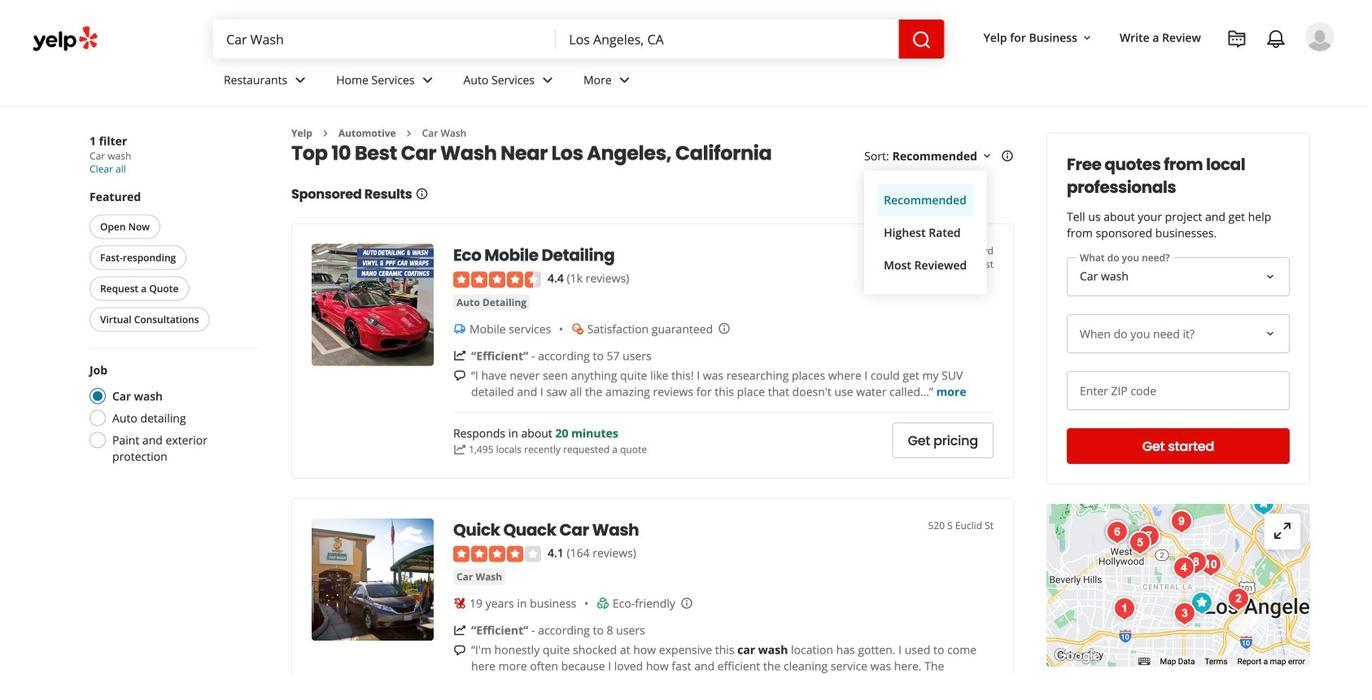 Task type: vqa. For each thing, say whether or not it's contained in the screenshot.
Get to the left
no



Task type: describe. For each thing, give the bounding box(es) containing it.
quick quack car wash image
[[312, 518, 434, 641]]

address, neighborhood, city, state or zip search field
[[556, 20, 899, 59]]

16 chevron down v2 image inside the user actions element
[[1081, 32, 1094, 45]]

2 24 chevron down v2 image from the left
[[615, 70, 635, 90]]

2 16 trending v2 image from the top
[[454, 624, 467, 637]]

1 16 chevron right v2 image from the left
[[319, 127, 332, 140]]

0 vertical spatial 16 info v2 image
[[1001, 150, 1014, 163]]

business categories element
[[211, 59, 1335, 106]]

search image
[[912, 30, 932, 50]]

4.4 star rating image
[[454, 271, 541, 288]]

16 years in business v2 image
[[454, 597, 467, 610]]

things to do, nail salons, plumbers search field
[[213, 20, 556, 59]]

none field address, neighborhood, city, state or zip
[[556, 20, 899, 59]]

1 24 chevron down v2 image from the left
[[418, 70, 438, 90]]

1 16 trending v2 image from the top
[[454, 443, 467, 456]]

projects image
[[1228, 29, 1247, 49]]

0 horizontal spatial 16 info v2 image
[[416, 187, 429, 200]]

4.1 star rating image
[[454, 546, 541, 562]]

16 speech v2 image for second 16 trending v2 image from the top
[[454, 644, 467, 657]]

notifications image
[[1267, 29, 1286, 49]]



Task type: locate. For each thing, give the bounding box(es) containing it.
2 24 chevron down v2 image from the left
[[538, 70, 558, 90]]

  text field
[[1067, 371, 1291, 410]]

0 vertical spatial 16 speech v2 image
[[454, 369, 467, 382]]

16 speech v2 image down 16 years in business v2 image
[[454, 644, 467, 657]]

1 24 chevron down v2 image from the left
[[291, 70, 310, 90]]

16 chevron right v2 image
[[319, 127, 332, 140], [403, 127, 416, 140]]

16 speech v2 image for 16 trending v2 icon
[[454, 369, 467, 382]]

24 chevron down v2 image
[[418, 70, 438, 90], [538, 70, 558, 90]]

option group
[[85, 362, 259, 464]]

16 info v2 image
[[1001, 150, 1014, 163], [416, 187, 429, 200]]

1 vertical spatial 16 info v2 image
[[416, 187, 429, 200]]

1 horizontal spatial 16 chevron right v2 image
[[403, 127, 416, 140]]

0 horizontal spatial 24 chevron down v2 image
[[418, 70, 438, 90]]

1 horizontal spatial 16 info v2 image
[[1001, 150, 1014, 163]]

What do you need? field
[[1067, 257, 1291, 296]]

16 shipping v2 image
[[454, 322, 467, 335]]

1 vertical spatial 16 trending v2 image
[[454, 624, 467, 637]]

1 vertical spatial 16 speech v2 image
[[454, 644, 467, 657]]

16 satisfactions guaranteed v2 image
[[571, 322, 584, 335]]

16 eco friendly v2 image
[[597, 597, 610, 610]]

1 horizontal spatial 16 chevron down v2 image
[[1081, 32, 1094, 45]]

1 16 speech v2 image from the top
[[454, 369, 467, 382]]

group
[[86, 188, 259, 335]]

1 horizontal spatial 24 chevron down v2 image
[[538, 70, 558, 90]]

1 horizontal spatial 24 chevron down v2 image
[[615, 70, 635, 90]]

16 speech v2 image down 16 trending v2 icon
[[454, 369, 467, 382]]

0 horizontal spatial 16 chevron down v2 image
[[981, 150, 994, 163]]

16 chevron down v2 image
[[1081, 32, 1094, 45], [981, 150, 994, 163]]

0 horizontal spatial 24 chevron down v2 image
[[291, 70, 310, 90]]

When do you need it? field
[[1067, 314, 1291, 353]]

16 trending v2 image
[[454, 349, 467, 362]]

16 trending v2 image
[[454, 443, 467, 456], [454, 624, 467, 637]]

2 16 speech v2 image from the top
[[454, 644, 467, 657]]

24 chevron down v2 image
[[291, 70, 310, 90], [615, 70, 635, 90]]

1 vertical spatial 16 chevron down v2 image
[[981, 150, 994, 163]]

0 vertical spatial 16 trending v2 image
[[454, 443, 467, 456]]

0 vertical spatial 16 chevron down v2 image
[[1081, 32, 1094, 45]]

None search field
[[213, 20, 945, 59]]

info icon image
[[718, 322, 731, 335], [718, 322, 731, 335], [681, 597, 694, 610], [681, 597, 694, 610]]

eco mobile detailing image
[[312, 244, 434, 366]]

gary o. image
[[1306, 22, 1335, 51]]

0 horizontal spatial 16 chevron right v2 image
[[319, 127, 332, 140]]

user actions element
[[971, 20, 1358, 121]]

2 none field from the left
[[556, 20, 899, 59]]

1 none field from the left
[[213, 20, 556, 59]]

none field things to do, nail salons, plumbers
[[213, 20, 556, 59]]

16 speech v2 image
[[454, 369, 467, 382], [454, 644, 467, 657]]

2 16 chevron right v2 image from the left
[[403, 127, 416, 140]]

None field
[[213, 20, 556, 59], [556, 20, 899, 59]]



